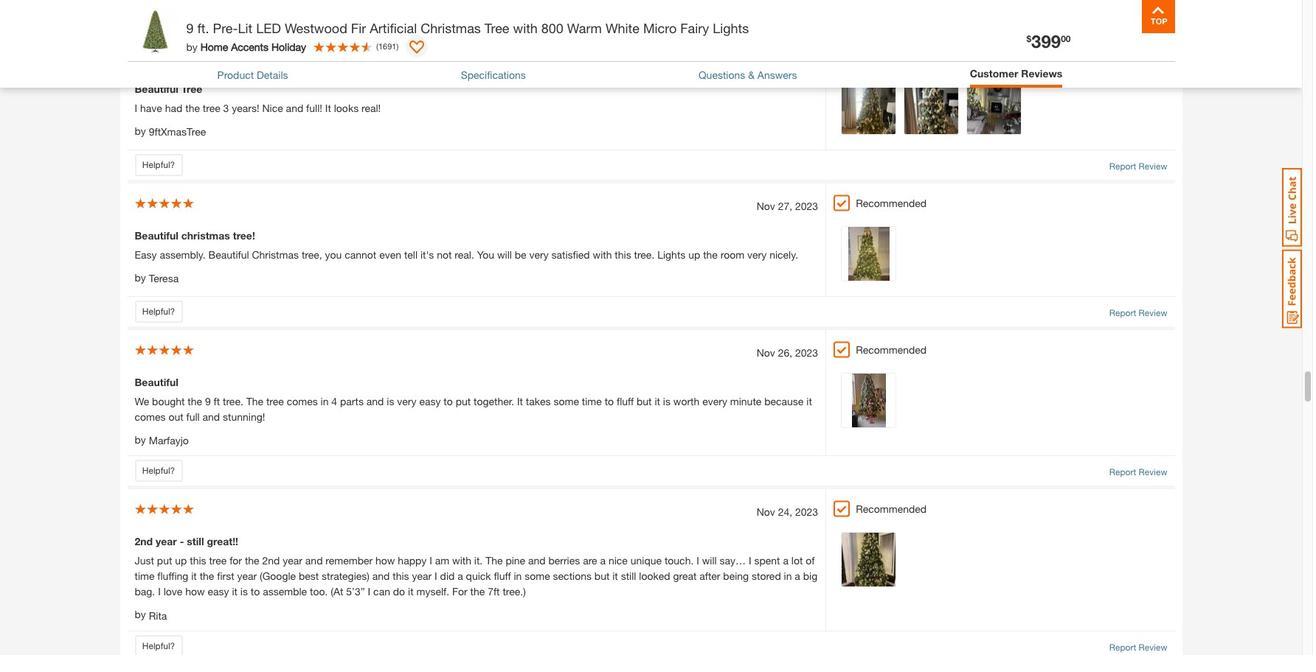 Task type: locate. For each thing, give the bounding box(es) containing it.
0 horizontal spatial 2nd
[[135, 536, 153, 548]]

0 vertical spatial up
[[688, 248, 700, 261]]

29,
[[778, 53, 792, 65]]

marfayjo button
[[149, 433, 189, 449]]

0 vertical spatial easy
[[419, 395, 441, 408]]

by left teresa
[[135, 271, 146, 284]]

helpful?
[[142, 12, 175, 23], [142, 159, 175, 170], [142, 306, 175, 317], [142, 466, 175, 477], [142, 641, 175, 652]]

specifications button
[[461, 67, 526, 83], [461, 67, 526, 83]]

5 review from the top
[[1139, 643, 1167, 654]]

i left spent
[[749, 555, 751, 568]]

1 vertical spatial will
[[702, 555, 717, 568]]

is inside 2nd year - still great!! just put up this tree for the 2nd year and remember how happy i am with it. the pine and berries are a nice unique touch. i will say… i spent a lot of time fluffing it the first year (google best strategies) and this year i did a quick fluff in some sections but it still looked great after being stored in a big bag. i love how easy it is to assemble too. (at 5'3" i can do it myself. for the 7ft tree.)
[[240, 586, 248, 599]]

even
[[379, 248, 401, 261]]

0 vertical spatial fluff
[[617, 395, 634, 408]]

tree.
[[634, 248, 655, 261], [223, 395, 243, 408]]

by down ft.
[[186, 40, 198, 53]]

easy down first
[[208, 586, 229, 599]]

i right touch.
[[697, 555, 699, 568]]

1 horizontal spatial lights
[[713, 20, 749, 36]]

5 report review from the top
[[1109, 643, 1167, 654]]

0 vertical spatial it
[[325, 101, 331, 114]]

0 horizontal spatial comes
[[135, 411, 166, 423]]

1 vertical spatial time
[[135, 571, 155, 583]]

by for by 9ftxmastree
[[135, 124, 146, 137]]

1 vertical spatial 9
[[205, 395, 211, 408]]

tree up specifications
[[485, 20, 509, 36]]

0 vertical spatial tree
[[485, 20, 509, 36]]

with inside beautiful christmas tree! easy assembly. beautiful christmas tree, you cannot even tell it's not real. you will be very satisfied with this tree. lights up the room very nicely.
[[593, 248, 612, 261]]

real.
[[455, 248, 474, 261]]

1 horizontal spatial with
[[513, 20, 538, 36]]

2023 for nov 24, 2023
[[795, 506, 818, 519]]

rita button
[[149, 609, 167, 624]]

2 vertical spatial with
[[452, 555, 471, 568]]

nov left 24,
[[757, 506, 775, 519]]

nice
[[262, 101, 283, 114]]

real!
[[361, 101, 381, 114]]

1 horizontal spatial fluff
[[617, 395, 634, 408]]

the right 'had'
[[185, 101, 200, 114]]

some down pine
[[525, 571, 550, 583]]

1 report review from the top
[[1109, 14, 1167, 25]]

1 vertical spatial with
[[593, 248, 612, 261]]

review for nov 26, 2023
[[1139, 467, 1167, 478]]

put inside beautiful we bought the 9 ft tree.  the tree comes in 4 parts and is very easy to put together.  it takes some time to fluff but it is worth every minute because it comes out full and stunning!
[[456, 395, 471, 408]]

the inside beautiful we bought the 9 ft tree.  the tree comes in 4 parts and is very easy to put together.  it takes some time to fluff but it is worth every minute because it comes out full and stunning!
[[246, 395, 263, 408]]

1 horizontal spatial some
[[554, 395, 579, 408]]

to left together.
[[444, 395, 453, 408]]

1 horizontal spatial it
[[517, 395, 523, 408]]

beautiful up have
[[135, 82, 178, 95]]

0 vertical spatial how
[[376, 555, 395, 568]]

to right takes
[[605, 395, 614, 408]]

4 nov from the top
[[757, 506, 775, 519]]

unique
[[631, 555, 662, 568]]

recommended for nov 26, 2023
[[856, 343, 927, 356]]

1 horizontal spatial christmas
[[421, 20, 481, 36]]

this right satisfied
[[615, 248, 631, 261]]

0 vertical spatial the
[[246, 395, 263, 408]]

by for by home accents holiday
[[186, 40, 198, 53]]

1 horizontal spatial easy
[[419, 395, 441, 408]]

helpful? button down 'rita' "button" on the bottom of page
[[135, 636, 183, 656]]

beautiful down tree!
[[208, 248, 249, 261]]

fluff inside beautiful we bought the 9 ft tree.  the tree comes in 4 parts and is very easy to put together.  it takes some time to fluff but it is worth every minute because it comes out full and stunning!
[[617, 395, 634, 408]]

1 vertical spatial tree.
[[223, 395, 243, 408]]

rita
[[149, 610, 167, 623]]

the right "it."
[[485, 555, 503, 568]]

helpful? button for beautiful christmas tree!
[[135, 301, 183, 323]]

by for by marfayjo
[[135, 433, 146, 446]]

worth
[[673, 395, 700, 408]]

9ftxmastree
[[149, 126, 206, 138]]

0 horizontal spatial put
[[157, 555, 172, 568]]

1 horizontal spatial this
[[393, 571, 409, 583]]

review for nov 29, 2023
[[1139, 160, 1167, 172]]

27,
[[778, 200, 792, 212]]

nov for nov 27, 2023
[[757, 200, 775, 212]]

beautiful for beautiful tree
[[135, 82, 178, 95]]

0 vertical spatial time
[[582, 395, 602, 408]]

up inside 2nd year - still great!! just put up this tree for the 2nd year and remember how happy i am with it. the pine and berries are a nice unique touch. i will say… i spent a lot of time fluffing it the first year (google best strategies) and this year i did a quick fluff in some sections but it still looked great after being stored in a big bag. i love how easy it is to assemble too. (at 5'3" i can do it myself. for the 7ft tree.)
[[175, 555, 187, 568]]

5 helpful? from the top
[[142, 641, 175, 652]]

tree. inside beautiful we bought the 9 ft tree.  the tree comes in 4 parts and is very easy to put together.  it takes some time to fluff but it is worth every minute because it comes out full and stunning!
[[223, 395, 243, 408]]

(at
[[331, 586, 343, 599]]

report for nov 24, 2023
[[1109, 643, 1136, 654]]

bought
[[152, 395, 185, 408]]

but inside beautiful we bought the 9 ft tree.  the tree comes in 4 parts and is very easy to put together.  it takes some time to fluff but it is worth every minute because it comes out full and stunning!
[[637, 395, 652, 408]]

comes down we
[[135, 411, 166, 423]]

1 recommended from the top
[[856, 50, 927, 62]]

is left worth
[[663, 395, 670, 408]]

2 helpful? from the top
[[142, 159, 175, 170]]

recommended
[[856, 50, 927, 62], [856, 197, 927, 209], [856, 343, 927, 356], [856, 503, 927, 516]]

it right do
[[408, 586, 414, 599]]

4 review from the top
[[1139, 467, 1167, 478]]

1 vertical spatial but
[[594, 571, 610, 583]]

beautiful inside beautiful we bought the 9 ft tree.  the tree comes in 4 parts and is very easy to put together.  it takes some time to fluff but it is worth every minute because it comes out full and stunning!
[[135, 376, 178, 388]]

it's
[[420, 248, 434, 261]]

0 vertical spatial put
[[456, 395, 471, 408]]

and left full!
[[286, 101, 303, 114]]

helpful? for beautiful tree
[[142, 159, 175, 170]]

2nd
[[135, 536, 153, 548], [262, 555, 280, 568]]

report for nov 29, 2023
[[1109, 160, 1136, 172]]

2 horizontal spatial is
[[663, 395, 670, 408]]

1 vertical spatial christmas
[[252, 248, 299, 261]]

easy
[[135, 248, 157, 261]]

and
[[286, 101, 303, 114], [366, 395, 384, 408], [203, 411, 220, 423], [305, 555, 323, 568], [528, 555, 546, 568], [372, 571, 390, 583]]

tree
[[485, 20, 509, 36], [181, 82, 202, 95]]

comes left 4
[[287, 395, 318, 408]]

1 horizontal spatial 9
[[205, 395, 211, 408]]

the left room
[[703, 248, 718, 261]]

i left did
[[435, 571, 437, 583]]

0 vertical spatial tree.
[[634, 248, 655, 261]]

the inside beautiful christmas tree! easy assembly. beautiful christmas tree, you cannot even tell it's not real. you will be very satisfied with this tree. lights up the room very nicely.
[[703, 248, 718, 261]]

top button
[[1142, 0, 1175, 33]]

by
[[186, 40, 198, 53], [135, 124, 146, 137], [135, 271, 146, 284], [135, 433, 146, 446], [135, 609, 146, 621]]

helpful? button left ft.
[[135, 7, 183, 29]]

some inside beautiful we bought the 9 ft tree.  the tree comes in 4 parts and is very easy to put together.  it takes some time to fluff but it is worth every minute because it comes out full and stunning!
[[554, 395, 579, 408]]

nov left 26,
[[757, 346, 775, 359]]

time right takes
[[582, 395, 602, 408]]

the down quick
[[470, 586, 485, 599]]

years!
[[232, 101, 259, 114]]

0 horizontal spatial very
[[397, 395, 416, 408]]

nov
[[757, 53, 775, 65], [757, 200, 775, 212], [757, 346, 775, 359], [757, 506, 775, 519]]

4 helpful? from the top
[[142, 466, 175, 477]]

it
[[325, 101, 331, 114], [517, 395, 523, 408]]

5 report from the top
[[1109, 643, 1136, 654]]

2 report review from the top
[[1109, 160, 1167, 172]]

0 vertical spatial still
[[187, 536, 204, 548]]

nov left 29,
[[757, 53, 775, 65]]

0 vertical spatial this
[[615, 248, 631, 261]]

2 helpful? button from the top
[[135, 154, 183, 176]]

1 horizontal spatial time
[[582, 395, 602, 408]]

0 vertical spatial christmas
[[421, 20, 481, 36]]

pine
[[506, 555, 525, 568]]

1 horizontal spatial still
[[621, 571, 636, 583]]

the
[[246, 395, 263, 408], [485, 555, 503, 568]]

with for the
[[452, 555, 471, 568]]

tree right ft
[[266, 395, 284, 408]]

0 horizontal spatial tree.
[[223, 395, 243, 408]]

1 horizontal spatial put
[[456, 395, 471, 408]]

2 horizontal spatial with
[[593, 248, 612, 261]]

1 vertical spatial easy
[[208, 586, 229, 599]]

strategies)
[[322, 571, 369, 583]]

some
[[554, 395, 579, 408], [525, 571, 550, 583]]

time
[[582, 395, 602, 408], [135, 571, 155, 583]]

and right pine
[[528, 555, 546, 568]]

0 vertical spatial will
[[497, 248, 512, 261]]

4 report review from the top
[[1109, 467, 1167, 478]]

with for tree.
[[593, 248, 612, 261]]

2 report review button from the top
[[1109, 160, 1167, 173]]

0 horizontal spatial how
[[185, 586, 205, 599]]

2 vertical spatial this
[[393, 571, 409, 583]]

helpful? down by marfayjo
[[142, 466, 175, 477]]

it.
[[474, 555, 483, 568]]

nov left 27, at the right of the page
[[757, 200, 775, 212]]

report review for nov 24, 2023
[[1109, 643, 1167, 654]]

1 vertical spatial up
[[175, 555, 187, 568]]

0 vertical spatial tree
[[203, 101, 220, 114]]

but inside 2nd year - still great!! just put up this tree for the 2nd year and remember how happy i am with it. the pine and berries are a nice unique touch. i will say… i spent a lot of time fluffing it the first year (google best strategies) and this year i did a quick fluff in some sections but it still looked great after being stored in a big bag. i love how easy it is to assemble too. (at 5'3" i can do it myself. for the 7ft tree.)
[[594, 571, 610, 583]]

2 2023 from the top
[[795, 200, 818, 212]]

review for nov 27, 2023
[[1139, 307, 1167, 318]]

very right be
[[529, 248, 549, 261]]

easy inside 2nd year - still great!! just put up this tree for the 2nd year and remember how happy i am with it. the pine and berries are a nice unique touch. i will say… i spent a lot of time fluffing it the first year (google best strategies) and this year i did a quick fluff in some sections but it still looked great after being stored in a big bag. i love how easy it is to assemble too. (at 5'3" i can do it myself. for the 7ft tree.)
[[208, 586, 229, 599]]

1 vertical spatial it
[[517, 395, 523, 408]]

0 vertical spatial 9
[[186, 20, 194, 36]]

2 nov from the top
[[757, 200, 775, 212]]

0 horizontal spatial the
[[246, 395, 263, 408]]

christmas
[[181, 229, 230, 242]]

1 horizontal spatial will
[[702, 555, 717, 568]]

of
[[806, 555, 815, 568]]

had
[[165, 101, 182, 114]]

3 helpful? button from the top
[[135, 301, 183, 323]]

it inside beautiful we bought the 9 ft tree.  the tree comes in 4 parts and is very easy to put together.  it takes some time to fluff but it is worth every minute because it comes out full and stunning!
[[517, 395, 523, 408]]

0 horizontal spatial some
[[525, 571, 550, 583]]

with left "it."
[[452, 555, 471, 568]]

0 vertical spatial some
[[554, 395, 579, 408]]

is right parts in the left of the page
[[387, 395, 394, 408]]

3 2023 from the top
[[795, 346, 818, 359]]

put left together.
[[456, 395, 471, 408]]

3 helpful? from the top
[[142, 306, 175, 317]]

and up best
[[305, 555, 323, 568]]

0 horizontal spatial it
[[325, 101, 331, 114]]

1 horizontal spatial comes
[[287, 395, 318, 408]]

pre-
[[213, 20, 238, 36]]

by inside by teresa
[[135, 271, 146, 284]]

1 horizontal spatial up
[[688, 248, 700, 261]]

report for nov 26, 2023
[[1109, 467, 1136, 478]]

tree. right ft
[[223, 395, 243, 408]]

800
[[541, 20, 563, 36]]

1 2023 from the top
[[795, 53, 818, 65]]

1 horizontal spatial 2nd
[[262, 555, 280, 568]]

report review button for nov 27, 2023
[[1109, 307, 1167, 320]]

0 horizontal spatial tree
[[181, 82, 202, 95]]

3 review from the top
[[1139, 307, 1167, 318]]

is
[[387, 395, 394, 408], [663, 395, 670, 408], [240, 586, 248, 599]]

put
[[456, 395, 471, 408], [157, 555, 172, 568]]

0 horizontal spatial is
[[240, 586, 248, 599]]

it down nice
[[612, 571, 618, 583]]

2nd up just
[[135, 536, 153, 548]]

up up fluffing
[[175, 555, 187, 568]]

details
[[257, 69, 288, 81]]

helpful? down 'teresa' 'button'
[[142, 306, 175, 317]]

helpful? button for beautiful tree
[[135, 154, 183, 176]]

0 horizontal spatial up
[[175, 555, 187, 568]]

3 report review button from the top
[[1109, 307, 1167, 320]]

a left lot
[[783, 555, 789, 568]]

0 horizontal spatial in
[[321, 395, 329, 408]]

some right takes
[[554, 395, 579, 408]]

9 left ft
[[205, 395, 211, 408]]

1 horizontal spatial but
[[637, 395, 652, 408]]

we
[[135, 395, 149, 408]]

5 helpful? button from the top
[[135, 636, 183, 656]]

fluff
[[617, 395, 634, 408], [494, 571, 511, 583]]

1 vertical spatial still
[[621, 571, 636, 583]]

it down first
[[232, 586, 238, 599]]

3 report from the top
[[1109, 307, 1136, 318]]

and up can
[[372, 571, 390, 583]]

review for nov 24, 2023
[[1139, 643, 1167, 654]]

tree inside "beautiful tree i have had the tree 3 years!  nice and full!  it looks real!"
[[181, 82, 202, 95]]

1 horizontal spatial the
[[485, 555, 503, 568]]

0 horizontal spatial with
[[452, 555, 471, 568]]

3 nov from the top
[[757, 346, 775, 359]]

it left worth
[[655, 395, 660, 408]]

it right full!
[[325, 101, 331, 114]]

0 vertical spatial lights
[[713, 20, 749, 36]]

beautiful for beautiful
[[135, 376, 178, 388]]

tree,
[[302, 248, 322, 261]]

0 horizontal spatial easy
[[208, 586, 229, 599]]

2 horizontal spatial this
[[615, 248, 631, 261]]

4 report from the top
[[1109, 467, 1136, 478]]

1 vertical spatial fluff
[[494, 571, 511, 583]]

1 vertical spatial put
[[157, 555, 172, 568]]

tree. right satisfied
[[634, 248, 655, 261]]

by home accents holiday
[[186, 40, 306, 53]]

customer reviews button
[[970, 66, 1063, 84], [970, 66, 1063, 81]]

9 left ft.
[[186, 20, 194, 36]]

this
[[615, 248, 631, 261], [190, 555, 206, 568], [393, 571, 409, 583]]

a
[[600, 555, 606, 568], [783, 555, 789, 568], [457, 571, 463, 583], [795, 571, 800, 583]]

0 horizontal spatial christmas
[[252, 248, 299, 261]]

will up 'after'
[[702, 555, 717, 568]]

0 horizontal spatial time
[[135, 571, 155, 583]]

in left 4
[[321, 395, 329, 408]]

2 report from the top
[[1109, 160, 1136, 172]]

fluff left worth
[[617, 395, 634, 408]]

0 horizontal spatial but
[[594, 571, 610, 583]]

tree up 'had'
[[181, 82, 202, 95]]

1 horizontal spatial tree.
[[634, 248, 655, 261]]

great
[[673, 571, 697, 583]]

but left worth
[[637, 395, 652, 408]]

lights right fairy
[[713, 20, 749, 36]]

time inside beautiful we bought the 9 ft tree.  the tree comes in 4 parts and is very easy to put together.  it takes some time to fluff but it is worth every minute because it comes out full and stunning!
[[582, 395, 602, 408]]

0 horizontal spatial still
[[187, 536, 204, 548]]

lit
[[238, 20, 252, 36]]

easy left together.
[[419, 395, 441, 408]]

by inside by rita
[[135, 609, 146, 621]]

1 vertical spatial the
[[485, 555, 503, 568]]

1691
[[378, 41, 396, 51]]

helpful? button down 'teresa' 'button'
[[135, 301, 183, 323]]

beautiful christmas tree! easy assembly. beautiful christmas tree, you cannot even tell it's not real. you will be very satisfied with this tree. lights up the room very nicely.
[[135, 229, 798, 261]]

lights left room
[[657, 248, 686, 261]]

time down just
[[135, 571, 155, 583]]

in down lot
[[784, 571, 792, 583]]

with right satisfied
[[593, 248, 612, 261]]

beautiful up the easy
[[135, 229, 178, 242]]

tree up first
[[209, 555, 227, 568]]

christmas left tree,
[[252, 248, 299, 261]]

4 helpful? button from the top
[[135, 461, 183, 483]]

2 review from the top
[[1139, 160, 1167, 172]]

helpful? left ft.
[[142, 12, 175, 23]]

this left for
[[190, 555, 206, 568]]

will inside beautiful christmas tree! easy assembly. beautiful christmas tree, you cannot even tell it's not real. you will be very satisfied with this tree. lights up the room very nicely.
[[497, 248, 512, 261]]

still down nice
[[621, 571, 636, 583]]

1 nov from the top
[[757, 53, 775, 65]]

2023 right 29,
[[795, 53, 818, 65]]

9 inside beautiful we bought the 9 ft tree.  the tree comes in 4 parts and is very easy to put together.  it takes some time to fluff but it is worth every minute because it comes out full and stunning!
[[205, 395, 211, 408]]

by down have
[[135, 124, 146, 137]]

is down for
[[240, 586, 248, 599]]

2 horizontal spatial to
[[605, 395, 614, 408]]

i left have
[[135, 101, 137, 114]]

2023 right 26,
[[795, 346, 818, 359]]

the inside beautiful we bought the 9 ft tree.  the tree comes in 4 parts and is very easy to put together.  it takes some time to fluff but it is worth every minute because it comes out full and stunning!
[[188, 395, 202, 408]]

2023 right 24,
[[795, 506, 818, 519]]

2 recommended from the top
[[856, 197, 927, 209]]

4 recommended from the top
[[856, 503, 927, 516]]

helpful? button down by 9ftxmastree
[[135, 154, 183, 176]]

0 vertical spatial but
[[637, 395, 652, 408]]

very
[[529, 248, 549, 261], [747, 248, 767, 261], [397, 395, 416, 408]]

year down for
[[237, 571, 257, 583]]

nov for nov 26, 2023
[[757, 346, 775, 359]]

it
[[655, 395, 660, 408], [806, 395, 812, 408], [191, 571, 197, 583], [612, 571, 618, 583], [232, 586, 238, 599], [408, 586, 414, 599]]

5'3"
[[346, 586, 365, 599]]

very inside beautiful we bought the 9 ft tree.  the tree comes in 4 parts and is very easy to put together.  it takes some time to fluff but it is worth every minute because it comes out full and stunning!
[[397, 395, 416, 408]]

4 report review button from the top
[[1109, 467, 1167, 480]]

year
[[156, 536, 177, 548], [283, 555, 302, 568], [237, 571, 257, 583], [412, 571, 432, 583]]

fluffing
[[157, 571, 188, 583]]

micro
[[643, 20, 677, 36]]

how
[[376, 555, 395, 568], [185, 586, 205, 599]]

helpful? button for 2nd year - still great!!
[[135, 636, 183, 656]]

easy inside beautiful we bought the 9 ft tree.  the tree comes in 4 parts and is very easy to put together.  it takes some time to fluff but it is worth every minute because it comes out full and stunning!
[[419, 395, 441, 408]]

beautiful up bought
[[135, 376, 178, 388]]

beautiful inside "beautiful tree i have had the tree 3 years!  nice and full!  it looks real!"
[[135, 82, 178, 95]]

the inside 2nd year - still great!! just put up this tree for the 2nd year and remember how happy i am with it. the pine and berries are a nice unique touch. i will say… i spent a lot of time fluffing it the first year (google best strategies) and this year i did a quick fluff in some sections but it still looked great after being stored in a big bag. i love how easy it is to assemble too. (at 5'3" i can do it myself. for the 7ft tree.)
[[485, 555, 503, 568]]

this up do
[[393, 571, 409, 583]]

year down happy
[[412, 571, 432, 583]]

helpful? button down by marfayjo
[[135, 461, 183, 483]]

assembly.
[[160, 248, 206, 261]]

because
[[764, 395, 804, 408]]

in
[[321, 395, 329, 408], [514, 571, 522, 583], [784, 571, 792, 583]]

with left 800
[[513, 20, 538, 36]]

review
[[1139, 14, 1167, 25], [1139, 160, 1167, 172], [1139, 307, 1167, 318], [1139, 467, 1167, 478], [1139, 643, 1167, 654]]

by inside by 9ftxmastree
[[135, 124, 146, 137]]

ft
[[214, 395, 220, 408]]

how right 'love'
[[185, 586, 205, 599]]

it right fluffing
[[191, 571, 197, 583]]

helpful? button
[[135, 7, 183, 29], [135, 154, 183, 176], [135, 301, 183, 323], [135, 461, 183, 483], [135, 636, 183, 656]]

helpful? down 'rita' "button" on the bottom of page
[[142, 641, 175, 652]]

0 horizontal spatial lights
[[657, 248, 686, 261]]

0 horizontal spatial fluff
[[494, 571, 511, 583]]

4 2023 from the top
[[795, 506, 818, 519]]

nov 24, 2023
[[757, 506, 818, 519]]

2nd up (google
[[262, 555, 280, 568]]

3 recommended from the top
[[856, 343, 927, 356]]

but down are
[[594, 571, 610, 583]]

1 vertical spatial some
[[525, 571, 550, 583]]

lights inside beautiful christmas tree! easy assembly. beautiful christmas tree, you cannot even tell it's not real. you will be very satisfied with this tree. lights up the room very nicely.
[[657, 248, 686, 261]]

0 horizontal spatial will
[[497, 248, 512, 261]]

by for by teresa
[[135, 271, 146, 284]]

very right room
[[747, 248, 767, 261]]

$ 399 00
[[1026, 31, 1071, 52]]

3 report review from the top
[[1109, 307, 1167, 318]]

every
[[702, 395, 727, 408]]

1 horizontal spatial very
[[529, 248, 549, 261]]

1 vertical spatial tree
[[181, 82, 202, 95]]

how left happy
[[376, 555, 395, 568]]

with inside 2nd year - still great!! just put up this tree for the 2nd year and remember how happy i am with it. the pine and berries are a nice unique touch. i will say… i spent a lot of time fluffing it the first year (google best strategies) and this year i did a quick fluff in some sections but it still looked great after being stored in a big bag. i love how easy it is to assemble too. (at 5'3" i can do it myself. for the 7ft tree.)
[[452, 555, 471, 568]]

by left marfayjo
[[135, 433, 146, 446]]

0 vertical spatial 2nd
[[135, 536, 153, 548]]

1 vertical spatial lights
[[657, 248, 686, 261]]

recommended for nov 29, 2023
[[856, 50, 927, 62]]

1 vertical spatial tree
[[266, 395, 284, 408]]

stored
[[752, 571, 781, 583]]

led
[[256, 20, 281, 36]]

2023 for nov 27, 2023
[[795, 200, 818, 212]]

customer reviews
[[970, 67, 1063, 80]]

5 report review button from the top
[[1109, 642, 1167, 655]]

will left be
[[497, 248, 512, 261]]

1 horizontal spatial is
[[387, 395, 394, 408]]

some inside 2nd year - still great!! just put up this tree for the 2nd year and remember how happy i am with it. the pine and berries are a nice unique touch. i will say… i spent a lot of time fluffing it the first year (google best strategies) and this year i did a quick fluff in some sections but it still looked great after being stored in a big bag. i love how easy it is to assemble too. (at 5'3" i can do it myself. for the 7ft tree.)
[[525, 571, 550, 583]]

tree left 3
[[203, 101, 220, 114]]

stunning!
[[223, 411, 265, 423]]

by inside by marfayjo
[[135, 433, 146, 446]]

2 vertical spatial tree
[[209, 555, 227, 568]]

1 horizontal spatial tree
[[485, 20, 509, 36]]



Task type: describe. For each thing, give the bounding box(es) containing it.
great!!
[[207, 536, 238, 548]]

3
[[223, 101, 229, 114]]

this inside beautiful christmas tree! easy assembly. beautiful christmas tree, you cannot even tell it's not real. you will be very satisfied with this tree. lights up the room very nicely.
[[615, 248, 631, 261]]

accents
[[231, 40, 269, 53]]

399
[[1031, 31, 1061, 52]]

0 vertical spatial with
[[513, 20, 538, 36]]

1 helpful? from the top
[[142, 12, 175, 23]]

1 horizontal spatial to
[[444, 395, 453, 408]]

1 vertical spatial comes
[[135, 411, 166, 423]]

2023 for nov 29, 2023
[[795, 53, 818, 65]]

i left 'love'
[[158, 586, 161, 599]]

parts
[[340, 395, 364, 408]]

1 vertical spatial 2nd
[[262, 555, 280, 568]]

too.
[[310, 586, 328, 599]]

1 report from the top
[[1109, 14, 1136, 25]]

$
[[1026, 33, 1031, 44]]

report review button for nov 29, 2023
[[1109, 160, 1167, 173]]

0 horizontal spatial 9
[[186, 20, 194, 36]]

by rita
[[135, 609, 167, 623]]

by for by rita
[[135, 609, 146, 621]]

warm
[[567, 20, 602, 36]]

the right for
[[245, 555, 259, 568]]

tree. inside beautiful christmas tree! easy assembly. beautiful christmas tree, you cannot even tell it's not real. you will be very satisfied with this tree. lights up the room very nicely.
[[634, 248, 655, 261]]

a right are
[[600, 555, 606, 568]]

answers
[[757, 69, 797, 81]]

beautiful tree i have had the tree 3 years!  nice and full!  it looks real!
[[135, 82, 381, 114]]

just
[[135, 555, 154, 568]]

1 horizontal spatial in
[[514, 571, 522, 583]]

questions & answers
[[699, 69, 797, 81]]

takes
[[526, 395, 551, 408]]

up inside beautiful christmas tree! easy assembly. beautiful christmas tree, you cannot even tell it's not real. you will be very satisfied with this tree. lights up the room very nicely.
[[688, 248, 700, 261]]

( 1691 )
[[376, 41, 399, 51]]

1 report review button from the top
[[1109, 13, 1167, 26]]

quick
[[466, 571, 491, 583]]

first
[[217, 571, 234, 583]]

9ftxmastree button
[[149, 124, 206, 140]]

and down ft
[[203, 411, 220, 423]]

a right did
[[457, 571, 463, 583]]

and inside "beautiful tree i have had the tree 3 years!  nice and full!  it looks real!"
[[286, 101, 303, 114]]

tree inside 2nd year - still great!! just put up this tree for the 2nd year and remember how happy i am with it. the pine and berries are a nice unique touch. i will say… i spent a lot of time fluffing it the first year (google best strategies) and this year i did a quick fluff in some sections but it still looked great after being stored in a big bag. i love how easy it is to assemble too. (at 5'3" i can do it myself. for the 7ft tree.)
[[209, 555, 227, 568]]

00
[[1061, 33, 1071, 44]]

i left the am
[[429, 555, 432, 568]]

cannot
[[345, 248, 376, 261]]

specifications
[[461, 69, 526, 81]]

year left - at the left of page
[[156, 536, 177, 548]]

reviews
[[1021, 67, 1063, 80]]

report for nov 27, 2023
[[1109, 307, 1136, 318]]

beautiful for beautiful christmas tree!
[[135, 229, 178, 242]]

being
[[723, 571, 749, 583]]

0 horizontal spatial this
[[190, 555, 206, 568]]

nov for nov 29, 2023
[[757, 53, 775, 65]]

full
[[186, 411, 200, 423]]

i left can
[[368, 586, 370, 599]]

helpful? for 2nd year - still great!!
[[142, 641, 175, 652]]

by marfayjo
[[135, 433, 189, 447]]

white
[[606, 20, 640, 36]]

say…
[[720, 555, 746, 568]]

by teresa
[[135, 271, 179, 285]]

it inside "beautiful tree i have had the tree 3 years!  nice and full!  it looks real!"
[[325, 101, 331, 114]]

love
[[164, 586, 182, 599]]

marfayjo
[[149, 435, 189, 447]]

product
[[217, 69, 254, 81]]

home
[[200, 40, 228, 53]]

nicely.
[[770, 248, 798, 261]]

did
[[440, 571, 455, 583]]

looks
[[334, 101, 359, 114]]

report review for nov 26, 2023
[[1109, 467, 1167, 478]]

ft.
[[197, 20, 209, 36]]

nov 26, 2023
[[757, 346, 818, 359]]

bag.
[[135, 586, 155, 599]]

helpful? button for beautiful
[[135, 461, 183, 483]]

tell
[[404, 248, 418, 261]]

teresa
[[149, 273, 179, 285]]

product image image
[[131, 7, 179, 55]]

1 review from the top
[[1139, 14, 1167, 25]]

it right "because"
[[806, 395, 812, 408]]

product details
[[217, 69, 288, 81]]

do
[[393, 586, 405, 599]]

1 helpful? button from the top
[[135, 7, 183, 29]]

questions
[[699, 69, 745, 81]]

are
[[583, 555, 597, 568]]

fluff inside 2nd year - still great!! just put up this tree for the 2nd year and remember how happy i am with it. the pine and berries are a nice unique touch. i will say… i spent a lot of time fluffing it the first year (google best strategies) and this year i did a quick fluff in some sections but it still looked great after being stored in a big bag. i love how easy it is to assemble too. (at 5'3" i can do it myself. for the 7ft tree.)
[[494, 571, 511, 583]]

9 ft. pre-lit led westwood fir artificial christmas tree with 800 warm white micro fairy lights
[[186, 20, 749, 36]]

7ft
[[488, 586, 500, 599]]

teresa button
[[149, 271, 179, 287]]

lot
[[791, 555, 803, 568]]

in inside beautiful we bought the 9 ft tree.  the tree comes in 4 parts and is very easy to put together.  it takes some time to fluff but it is worth every minute because it comes out full and stunning!
[[321, 395, 329, 408]]

put inside 2nd year - still great!! just put up this tree for the 2nd year and remember how happy i am with it. the pine and berries are a nice unique touch. i will say… i spent a lot of time fluffing it the first year (google best strategies) and this year i did a quick fluff in some sections but it still looked great after being stored in a big bag. i love how easy it is to assemble too. (at 5'3" i can do it myself. for the 7ft tree.)
[[157, 555, 172, 568]]

2023 for nov 26, 2023
[[795, 346, 818, 359]]

holiday
[[271, 40, 306, 53]]

fairy
[[680, 20, 709, 36]]

to inside 2nd year - still great!! just put up this tree for the 2nd year and remember how happy i am with it. the pine and berries are a nice unique touch. i will say… i spent a lot of time fluffing it the first year (google best strategies) and this year i did a quick fluff in some sections but it still looked great after being stored in a big bag. i love how easy it is to assemble too. (at 5'3" i can do it myself. for the 7ft tree.)
[[251, 586, 260, 599]]

big
[[803, 571, 818, 583]]

the left first
[[200, 571, 214, 583]]

1 horizontal spatial how
[[376, 555, 395, 568]]

room
[[721, 248, 744, 261]]

report review button for nov 26, 2023
[[1109, 467, 1167, 480]]

time inside 2nd year - still great!! just put up this tree for the 2nd year and remember how happy i am with it. the pine and berries are a nice unique touch. i will say… i spent a lot of time fluffing it the first year (google best strategies) and this year i did a quick fluff in some sections but it still looked great after being stored in a big bag. i love how easy it is to assemble too. (at 5'3" i can do it myself. for the 7ft tree.)
[[135, 571, 155, 583]]

for
[[230, 555, 242, 568]]

(google
[[260, 571, 296, 583]]

helpful? for beautiful christmas tree!
[[142, 306, 175, 317]]

report review for nov 29, 2023
[[1109, 160, 1167, 172]]

nov for nov 24, 2023
[[757, 506, 775, 519]]

display image
[[410, 41, 424, 55]]

and right parts in the left of the page
[[366, 395, 384, 408]]

spent
[[754, 555, 780, 568]]

recommended for nov 24, 2023
[[856, 503, 927, 516]]

am
[[435, 555, 449, 568]]

out
[[168, 411, 183, 423]]

0 vertical spatial comes
[[287, 395, 318, 408]]

by 9ftxmastree
[[135, 124, 206, 138]]

2 horizontal spatial very
[[747, 248, 767, 261]]

recommended for nov 27, 2023
[[856, 197, 927, 209]]

&
[[748, 69, 755, 81]]

myself.
[[416, 586, 449, 599]]

best
[[299, 571, 319, 583]]

feedback link image
[[1282, 249, 1302, 329]]

sections
[[553, 571, 592, 583]]

2 horizontal spatial in
[[784, 571, 792, 583]]

will inside 2nd year - still great!! just put up this tree for the 2nd year and remember how happy i am with it. the pine and berries are a nice unique touch. i will say… i spent a lot of time fluffing it the first year (google best strategies) and this year i did a quick fluff in some sections but it still looked great after being stored in a big bag. i love how easy it is to assemble too. (at 5'3" i can do it myself. for the 7ft tree.)
[[702, 555, 717, 568]]

a left the big
[[795, 571, 800, 583]]

the inside "beautiful tree i have had the tree 3 years!  nice and full!  it looks real!"
[[185, 101, 200, 114]]

christmas inside beautiful christmas tree! easy assembly. beautiful christmas tree, you cannot even tell it's not real. you will be very satisfied with this tree. lights up the room very nicely.
[[252, 248, 299, 261]]

remember
[[326, 555, 373, 568]]

assemble
[[263, 586, 307, 599]]

berries
[[548, 555, 580, 568]]

happy
[[398, 555, 427, 568]]

have
[[140, 101, 162, 114]]

report review button for nov 24, 2023
[[1109, 642, 1167, 655]]

tree inside beautiful we bought the 9 ft tree.  the tree comes in 4 parts and is very easy to put together.  it takes some time to fluff but it is worth every minute because it comes out full and stunning!
[[266, 395, 284, 408]]

live chat image
[[1282, 168, 1302, 247]]

together.
[[474, 395, 514, 408]]

report review for nov 27, 2023
[[1109, 307, 1167, 318]]

i inside "beautiful tree i have had the tree 3 years!  nice and full!  it looks real!"
[[135, 101, 137, 114]]

for
[[452, 586, 467, 599]]

(
[[376, 41, 378, 51]]

year up (google
[[283, 555, 302, 568]]

2nd year - still great!! just put up this tree for the 2nd year and remember how happy i am with it. the pine and berries are a nice unique touch. i will say… i spent a lot of time fluffing it the first year (google best strategies) and this year i did a quick fluff in some sections but it still looked great after being stored in a big bag. i love how easy it is to assemble too. (at 5'3" i can do it myself. for the 7ft tree.)
[[135, 536, 818, 599]]

customer
[[970, 67, 1018, 80]]

helpful? for beautiful
[[142, 466, 175, 477]]

tree inside "beautiful tree i have had the tree 3 years!  nice and full!  it looks real!"
[[203, 101, 220, 114]]



Task type: vqa. For each thing, say whether or not it's contained in the screenshot.
the 'tree.' within the the Beautiful christmas tree! Easy assembly. Beautiful Christmas tree, you cannot even tell it's not real. You will be very satisfied with this tree. Lights up the room very nicely.
yes



